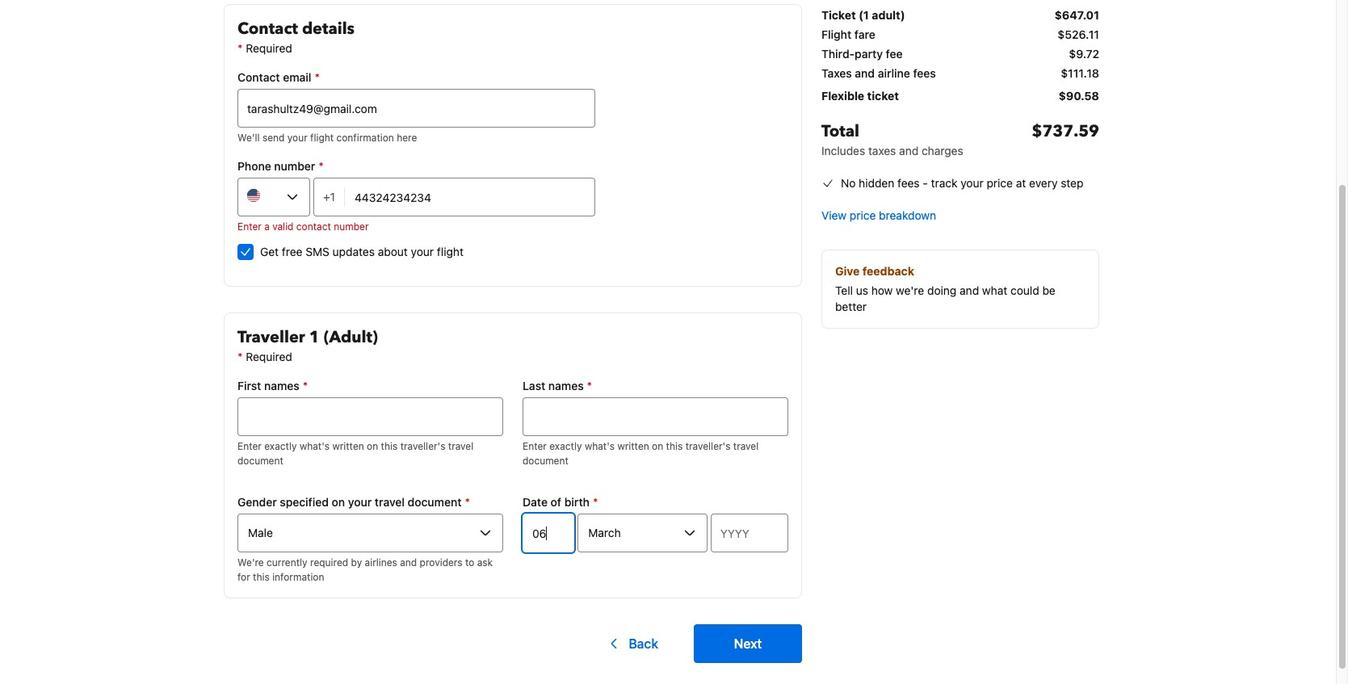 Task type: locate. For each thing, give the bounding box(es) containing it.
this
[[381, 440, 398, 452], [666, 440, 683, 452], [253, 571, 270, 583]]

enter exactly what's written on this traveller's travel document alert for first names *
[[237, 439, 503, 468]]

written
[[332, 440, 364, 452], [617, 440, 649, 452]]

contact left 'email'
[[237, 70, 280, 84]]

row containing taxes and airline fees
[[821, 65, 1099, 85]]

document up date
[[523, 455, 568, 467]]

2 horizontal spatial travel
[[733, 440, 759, 452]]

track
[[931, 176, 957, 190]]

fee
[[886, 47, 903, 61]]

2 names from the left
[[548, 379, 584, 393]]

what's up birth
[[585, 440, 615, 452]]

2 what's from the left
[[585, 440, 615, 452]]

required up contact email *
[[246, 41, 292, 55]]

price right view
[[850, 208, 876, 222]]

us
[[856, 283, 868, 297]]

1 horizontal spatial this
[[381, 440, 398, 452]]

enter exactly what's written on this traveller's travel document alert for last names *
[[523, 439, 788, 468]]

document for first
[[237, 455, 283, 467]]

fees left -
[[897, 176, 920, 190]]

1 horizontal spatial number
[[334, 220, 369, 233]]

document up gender
[[237, 455, 283, 467]]

1 horizontal spatial traveller's
[[685, 440, 730, 452]]

third-party fee cell
[[821, 46, 903, 62]]

Phone number telephone field
[[345, 178, 595, 216]]

1 horizontal spatial flight
[[437, 245, 464, 258]]

4 row from the top
[[821, 65, 1099, 85]]

step
[[1061, 176, 1083, 190]]

price
[[987, 176, 1013, 190], [850, 208, 876, 222]]

5 row from the top
[[821, 85, 1099, 107]]

flight inside we'll send your flight confirmation here alert
[[310, 132, 334, 144]]

updates
[[332, 245, 375, 258]]

price left at
[[987, 176, 1013, 190]]

table containing total
[[821, 4, 1099, 166]]

contact
[[296, 220, 331, 233]]

1 enter exactly what's written on this traveller's travel document alert from the left
[[237, 439, 503, 468]]

traveller
[[237, 326, 305, 348]]

enter exactly what's written on this traveller's travel document for first names *
[[237, 440, 474, 467]]

1 horizontal spatial enter exactly what's written on this traveller's travel document alert
[[523, 439, 788, 468]]

0 horizontal spatial traveller's
[[400, 440, 445, 452]]

charges
[[922, 144, 963, 157]]

table
[[821, 4, 1099, 166]]

and down third-party fee cell on the right of page
[[855, 66, 875, 80]]

0 horizontal spatial written
[[332, 440, 364, 452]]

and right taxes
[[899, 144, 918, 157]]

2 written from the left
[[617, 440, 649, 452]]

1 names from the left
[[264, 379, 299, 393]]

1 exactly from the left
[[264, 440, 297, 452]]

flexible ticket
[[821, 89, 899, 103]]

$737.59 cell
[[1032, 120, 1099, 159]]

names for last names
[[548, 379, 584, 393]]

0 horizontal spatial enter exactly what's written on this traveller's travel document alert
[[237, 439, 503, 468]]

1 horizontal spatial document
[[408, 495, 462, 509]]

* up to
[[465, 495, 470, 509]]

0 horizontal spatial what's
[[300, 440, 330, 452]]

2 traveller's from the left
[[685, 440, 730, 452]]

1 traveller's from the left
[[400, 440, 445, 452]]

1 vertical spatial fees
[[897, 176, 920, 190]]

0 vertical spatial flight
[[310, 132, 334, 144]]

(adult)
[[324, 326, 378, 348]]

enter for last
[[523, 440, 547, 452]]

document up providers
[[408, 495, 462, 509]]

enter inside alert
[[237, 220, 262, 233]]

2 horizontal spatial document
[[523, 455, 568, 467]]

send
[[262, 132, 285, 144]]

enter
[[237, 220, 262, 233], [237, 440, 262, 452], [523, 440, 547, 452]]

document
[[237, 455, 283, 467], [523, 455, 568, 467], [408, 495, 462, 509]]

0 vertical spatial price
[[987, 176, 1013, 190]]

$526.11 cell
[[1058, 27, 1099, 43]]

* for first names *
[[303, 379, 308, 393]]

birth
[[564, 495, 590, 509]]

0 horizontal spatial exactly
[[264, 440, 297, 452]]

0 horizontal spatial number
[[274, 159, 315, 173]]

back
[[629, 636, 658, 651]]

enter left the a
[[237, 220, 262, 233]]

exactly up date of birth *
[[549, 440, 582, 452]]

0 horizontal spatial flight
[[310, 132, 334, 144]]

row containing ticket (1 adult)
[[821, 4, 1099, 27]]

contact
[[237, 18, 298, 40], [237, 70, 280, 84]]

ticket (1 adult) cell
[[821, 7, 905, 23]]

exactly up gender
[[264, 440, 297, 452]]

enter for phone
[[237, 220, 262, 233]]

1 horizontal spatial price
[[987, 176, 1013, 190]]

first names *
[[237, 379, 308, 393]]

give
[[835, 264, 860, 278]]

enter exactly what's written on this traveller's travel document alert
[[237, 439, 503, 468], [523, 439, 788, 468]]

* for phone number *
[[319, 159, 324, 173]]

row containing flight fare
[[821, 27, 1099, 46]]

1 vertical spatial required
[[246, 350, 292, 363]]

0 vertical spatial fees
[[913, 66, 936, 80]]

sms
[[305, 245, 329, 258]]

2 exactly from the left
[[549, 440, 582, 452]]

1 horizontal spatial names
[[548, 379, 584, 393]]

and inside we're currently required by airlines and providers to ask for this information
[[400, 556, 417, 569]]

ticket
[[867, 89, 899, 103]]

1 what's from the left
[[300, 440, 330, 452]]

enter exactly what's written on this traveller's travel document up gender specified on your travel document *
[[237, 440, 474, 467]]

1 horizontal spatial travel
[[448, 440, 474, 452]]

traveller's for last names *
[[685, 440, 730, 452]]

1 enter exactly what's written on this traveller's travel document from the left
[[237, 440, 474, 467]]

number up updates
[[334, 220, 369, 233]]

and
[[855, 66, 875, 80], [899, 144, 918, 157], [960, 283, 979, 297], [400, 556, 417, 569]]

be
[[1042, 283, 1055, 297]]

enter for first
[[237, 440, 262, 452]]

2 horizontal spatial on
[[652, 440, 663, 452]]

$647.01 cell
[[1054, 7, 1099, 23]]

travel
[[448, 440, 474, 452], [733, 440, 759, 452], [375, 495, 405, 509]]

your inside alert
[[287, 132, 307, 144]]

your right send
[[287, 132, 307, 144]]

valid
[[272, 220, 294, 233]]

$9.72
[[1069, 47, 1099, 61]]

required down "traveller"
[[246, 350, 292, 363]]

1 contact from the top
[[237, 18, 298, 40]]

2 required from the top
[[246, 350, 292, 363]]

give feedback tell us how we're doing and what could be better
[[835, 264, 1055, 313]]

row containing total
[[821, 107, 1099, 166]]

what's
[[300, 440, 330, 452], [585, 440, 615, 452]]

traveller's
[[400, 440, 445, 452], [685, 440, 730, 452]]

exactly for first names
[[264, 440, 297, 452]]

what's up specified
[[300, 440, 330, 452]]

0 vertical spatial number
[[274, 159, 315, 173]]

* right last
[[587, 379, 592, 393]]

flight
[[821, 27, 851, 41]]

third-
[[821, 47, 855, 61]]

2 contact from the top
[[237, 70, 280, 84]]

your
[[287, 132, 307, 144], [960, 176, 984, 190], [411, 245, 434, 258], [348, 495, 372, 509]]

gender specified on your travel document *
[[237, 495, 470, 509]]

required
[[310, 556, 348, 569]]

taxes and airline fees cell
[[821, 65, 936, 82]]

required inside contact details required
[[246, 41, 292, 55]]

0 horizontal spatial price
[[850, 208, 876, 222]]

$526.11
[[1058, 27, 1099, 41]]

Enter your day of birth, using two digits telephone field
[[523, 514, 574, 552]]

0 horizontal spatial document
[[237, 455, 283, 467]]

and right "airlines"
[[400, 556, 417, 569]]

2 horizontal spatial this
[[666, 440, 683, 452]]

$111.18 cell
[[1061, 65, 1099, 82]]

1 written from the left
[[332, 440, 364, 452]]

hidden
[[859, 176, 894, 190]]

contact for contact email
[[237, 70, 280, 84]]

view price breakdown element
[[821, 208, 936, 224]]

number
[[274, 159, 315, 173], [334, 220, 369, 233]]

1 vertical spatial flight
[[437, 245, 464, 258]]

3 row from the top
[[821, 46, 1099, 65]]

what's for last names *
[[585, 440, 615, 452]]

and left what
[[960, 283, 979, 297]]

flight fare cell
[[821, 27, 875, 43]]

0 vertical spatial contact
[[237, 18, 298, 40]]

names right the first on the left bottom of the page
[[264, 379, 299, 393]]

and inside cell
[[855, 66, 875, 80]]

by
[[351, 556, 362, 569]]

flight down enter a valid contact number alert
[[437, 245, 464, 258]]

* down traveller 1 (adult) required
[[303, 379, 308, 393]]

flight left confirmation
[[310, 132, 334, 144]]

1 vertical spatial contact
[[237, 70, 280, 84]]

1 row from the top
[[821, 4, 1099, 27]]

2 enter exactly what's written on this traveller's travel document alert from the left
[[523, 439, 788, 468]]

0 horizontal spatial this
[[253, 571, 270, 583]]

party
[[855, 47, 883, 61]]

1 horizontal spatial on
[[367, 440, 378, 452]]

1 horizontal spatial written
[[617, 440, 649, 452]]

names for first names
[[264, 379, 299, 393]]

2 row from the top
[[821, 27, 1099, 46]]

we'll
[[237, 132, 260, 144]]

email
[[283, 70, 311, 84]]

travel for last names *
[[733, 440, 759, 452]]

number down send
[[274, 159, 315, 173]]

* down we'll send your flight confirmation here
[[319, 159, 324, 173]]

names
[[264, 379, 299, 393], [548, 379, 584, 393]]

None field
[[237, 397, 503, 436], [523, 397, 788, 436], [237, 397, 503, 436], [523, 397, 788, 436]]

exactly for last names
[[549, 440, 582, 452]]

1 required from the top
[[246, 41, 292, 55]]

1 horizontal spatial enter exactly what's written on this traveller's travel document
[[523, 440, 759, 467]]

0 horizontal spatial enter exactly what's written on this traveller's travel document
[[237, 440, 474, 467]]

row containing third-party fee
[[821, 46, 1099, 65]]

None email field
[[237, 89, 595, 128]]

names right last
[[548, 379, 584, 393]]

doing
[[927, 283, 957, 297]]

details
[[302, 18, 355, 40]]

enter a valid contact number
[[237, 220, 369, 233]]

row
[[821, 4, 1099, 27], [821, 27, 1099, 46], [821, 46, 1099, 65], [821, 65, 1099, 85], [821, 85, 1099, 107], [821, 107, 1099, 166]]

flight
[[310, 132, 334, 144], [437, 245, 464, 258]]

1 vertical spatial number
[[334, 220, 369, 233]]

1 horizontal spatial what's
[[585, 440, 615, 452]]

(1
[[859, 8, 869, 22]]

0 horizontal spatial names
[[264, 379, 299, 393]]

1 horizontal spatial exactly
[[549, 440, 582, 452]]

$111.18
[[1061, 66, 1099, 80]]

enter up gender
[[237, 440, 262, 452]]

enter exactly what's written on this traveller's travel document up birth
[[523, 440, 759, 467]]

$9.72 cell
[[1069, 46, 1099, 62]]

$90.58
[[1059, 89, 1099, 103]]

row containing flexible ticket
[[821, 85, 1099, 107]]

2 enter exactly what's written on this traveller's travel document from the left
[[523, 440, 759, 467]]

contact inside contact details required
[[237, 18, 298, 40]]

travel for first names *
[[448, 440, 474, 452]]

contact up contact email *
[[237, 18, 298, 40]]

enter up date
[[523, 440, 547, 452]]

6 row from the top
[[821, 107, 1099, 166]]

0 vertical spatial required
[[246, 41, 292, 55]]

on
[[367, 440, 378, 452], [652, 440, 663, 452], [332, 495, 345, 509]]

how
[[871, 283, 893, 297]]

confirmation
[[336, 132, 394, 144]]

this for last names *
[[666, 440, 683, 452]]

phone number *
[[237, 159, 324, 173]]

fees right the airline
[[913, 66, 936, 80]]

* right 'email'
[[315, 70, 320, 84]]



Task type: describe. For each thing, give the bounding box(es) containing it.
to
[[465, 556, 474, 569]]

last names *
[[523, 379, 592, 393]]

this for first names *
[[381, 440, 398, 452]]

flexible ticket cell
[[821, 88, 899, 104]]

gender
[[237, 495, 277, 509]]

$90.58 cell
[[1059, 88, 1099, 104]]

get
[[260, 245, 279, 258]]

third-party fee
[[821, 47, 903, 61]]

* for last names *
[[587, 379, 592, 393]]

ask
[[477, 556, 493, 569]]

traveller's for first names *
[[400, 440, 445, 452]]

$737.59
[[1032, 120, 1099, 142]]

date of birth *
[[523, 495, 598, 509]]

no hidden fees - track your price at every step
[[841, 176, 1083, 190]]

written for first names *
[[332, 440, 364, 452]]

Enter your birth year, using four digits telephone field
[[711, 514, 788, 552]]

information
[[272, 571, 324, 583]]

fees inside cell
[[913, 66, 936, 80]]

your right the track
[[960, 176, 984, 190]]

back button
[[596, 624, 668, 663]]

better
[[835, 300, 867, 313]]

view
[[821, 208, 847, 222]]

-
[[923, 176, 928, 190]]

first
[[237, 379, 261, 393]]

+1
[[323, 190, 335, 204]]

at
[[1016, 176, 1026, 190]]

currently
[[267, 556, 307, 569]]

view price breakdown link
[[821, 208, 936, 224]]

we're currently required by airlines and providers to ask for this information
[[237, 556, 493, 583]]

includes
[[821, 144, 865, 157]]

tell
[[835, 283, 853, 297]]

enter exactly what's written on this traveller's travel document for last names *
[[523, 440, 759, 467]]

your down enter a valid contact number alert
[[411, 245, 434, 258]]

1
[[309, 326, 320, 348]]

view price breakdown
[[821, 208, 936, 222]]

* for contact email *
[[315, 70, 320, 84]]

could
[[1010, 283, 1039, 297]]

enter a valid contact number alert
[[237, 220, 595, 234]]

what's for first names *
[[300, 440, 330, 452]]

contact details required
[[237, 18, 355, 55]]

what
[[982, 283, 1007, 297]]

we're
[[237, 556, 264, 569]]

we're currently required by airlines and providers to ask for this information alert
[[237, 556, 503, 585]]

last
[[523, 379, 545, 393]]

we'll send your flight confirmation here alert
[[237, 131, 595, 145]]

and inside give feedback tell us how we're doing and what could be better
[[960, 283, 979, 297]]

your right specified
[[348, 495, 372, 509]]

ticket (1 adult)
[[821, 8, 905, 22]]

breakdown
[[879, 208, 936, 222]]

written for last names *
[[617, 440, 649, 452]]

total cell
[[821, 120, 963, 159]]

providers
[[420, 556, 462, 569]]

date
[[523, 495, 548, 509]]

total
[[821, 120, 859, 142]]

specified
[[280, 495, 329, 509]]

required inside traveller 1 (adult) required
[[246, 350, 292, 363]]

contact email *
[[237, 70, 320, 84]]

free
[[282, 245, 302, 258]]

this inside we're currently required by airlines and providers to ask for this information
[[253, 571, 270, 583]]

a
[[264, 220, 270, 233]]

adult)
[[872, 8, 905, 22]]

we're
[[896, 283, 924, 297]]

0 horizontal spatial travel
[[375, 495, 405, 509]]

on for first names *
[[367, 440, 378, 452]]

airline
[[878, 66, 910, 80]]

no
[[841, 176, 856, 190]]

1 vertical spatial price
[[850, 208, 876, 222]]

get free sms updates about your flight
[[260, 245, 464, 258]]

taxes and airline fees
[[821, 66, 936, 80]]

flight fare
[[821, 27, 875, 41]]

next button
[[694, 624, 802, 663]]

fare
[[854, 27, 875, 41]]

every
[[1029, 176, 1058, 190]]

total includes taxes and charges
[[821, 120, 963, 157]]

taxes
[[868, 144, 896, 157]]

of
[[551, 495, 561, 509]]

document for last
[[523, 455, 568, 467]]

taxes
[[821, 66, 852, 80]]

0 horizontal spatial on
[[332, 495, 345, 509]]

flexible
[[821, 89, 864, 103]]

here
[[397, 132, 417, 144]]

traveller 1 (adult) required
[[237, 326, 378, 363]]

next
[[734, 636, 762, 651]]

we'll send your flight confirmation here
[[237, 132, 417, 144]]

for
[[237, 571, 250, 583]]

airlines
[[365, 556, 397, 569]]

on for last names *
[[652, 440, 663, 452]]

* right birth
[[593, 495, 598, 509]]

$647.01
[[1054, 8, 1099, 22]]

contact for contact details
[[237, 18, 298, 40]]

ticket
[[821, 8, 856, 22]]

and inside total includes taxes and charges
[[899, 144, 918, 157]]

number inside alert
[[334, 220, 369, 233]]

about
[[378, 245, 408, 258]]

phone
[[237, 159, 271, 173]]

feedback
[[862, 264, 914, 278]]



Task type: vqa. For each thing, say whether or not it's contained in the screenshot.
Required
yes



